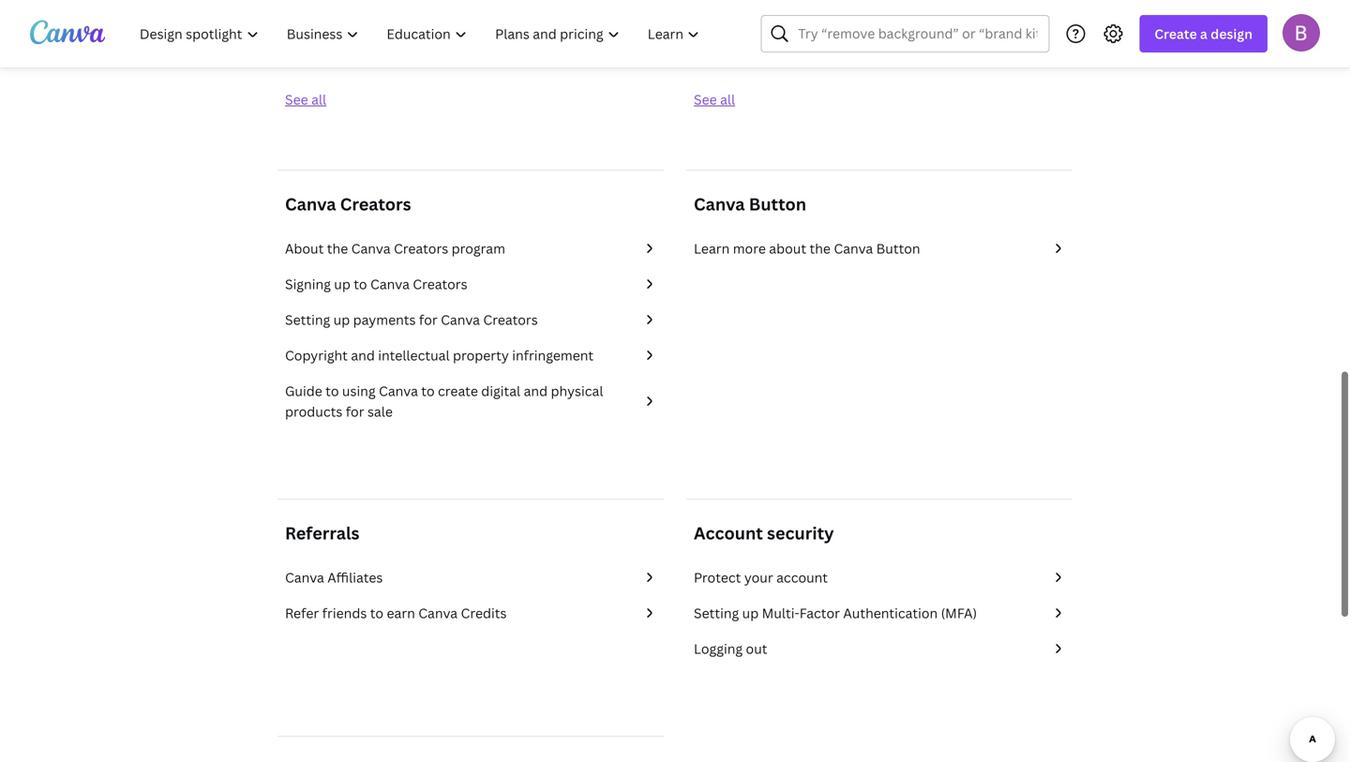 Task type: locate. For each thing, give the bounding box(es) containing it.
0 vertical spatial up
[[334, 275, 351, 293]]

1 see from the left
[[285, 91, 308, 108]]

creators up property
[[483, 311, 538, 329]]

up for account
[[743, 605, 759, 622]]

for down using at the left bottom of the page
[[346, 403, 364, 421]]

up inside setting up multi-factor authentication (mfa) link
[[743, 605, 759, 622]]

to
[[354, 275, 367, 293], [326, 382, 339, 400], [421, 382, 435, 400], [370, 605, 384, 622]]

0 vertical spatial and
[[351, 347, 375, 364]]

program
[[452, 240, 506, 257]]

1 vertical spatial button
[[877, 240, 921, 257]]

2 see from the left
[[694, 91, 717, 108]]

1 horizontal spatial the
[[810, 240, 831, 257]]

0 horizontal spatial button
[[749, 193, 807, 216]]

copyright and intellectual property infringement
[[285, 347, 594, 364]]

guide to using canva to create digital and physical products for sale
[[285, 382, 604, 421]]

for up copyright and intellectual property infringement
[[419, 311, 438, 329]]

the
[[327, 240, 348, 257], [810, 240, 831, 257]]

signing
[[285, 275, 331, 293]]

and right digital
[[524, 382, 548, 400]]

setting up multi-factor authentication (mfa) link
[[694, 603, 1066, 624]]

see all for second see all button from left
[[694, 91, 735, 108]]

see for second see all button from left
[[694, 91, 717, 108]]

setting
[[285, 311, 330, 329], [694, 605, 739, 622]]

0 horizontal spatial all
[[311, 91, 326, 108]]

2 all from the left
[[720, 91, 735, 108]]

guide to using canva to create digital and physical products for sale link
[[285, 381, 657, 422]]

logging out
[[694, 640, 768, 658]]

signing up to canva creators
[[285, 275, 468, 293]]

up inside 'setting up payments for canva creators' link
[[334, 311, 350, 329]]

1 the from the left
[[327, 240, 348, 257]]

creators inside signing up to canva creators link
[[413, 275, 468, 293]]

up right signing
[[334, 275, 351, 293]]

1 horizontal spatial see
[[694, 91, 717, 108]]

create
[[1155, 25, 1198, 43]]

all
[[311, 91, 326, 108], [720, 91, 735, 108]]

affiliates
[[328, 569, 383, 587]]

see for 2nd see all button from right
[[285, 91, 308, 108]]

0 horizontal spatial for
[[346, 403, 364, 421]]

1 vertical spatial up
[[334, 311, 350, 329]]

1 vertical spatial for
[[346, 403, 364, 421]]

1 see all from the left
[[285, 91, 326, 108]]

setting inside setting up multi-factor authentication (mfa) link
[[694, 605, 739, 622]]

setting down protect
[[694, 605, 739, 622]]

top level navigation element
[[128, 15, 716, 53]]

1 all from the left
[[311, 91, 326, 108]]

up for canva
[[334, 275, 351, 293]]

creators
[[340, 193, 411, 216], [394, 240, 449, 257], [413, 275, 468, 293], [483, 311, 538, 329]]

payments
[[353, 311, 416, 329]]

1 horizontal spatial see all
[[694, 91, 735, 108]]

1 vertical spatial setting
[[694, 605, 739, 622]]

protect your account link
[[694, 567, 1066, 588]]

canva right earn
[[419, 605, 458, 622]]

referrals
[[285, 522, 360, 545]]

protect
[[694, 569, 741, 587]]

creators up signing up to canva creators at the top left of the page
[[394, 240, 449, 257]]

multi-
[[762, 605, 800, 622]]

and
[[351, 347, 375, 364], [524, 382, 548, 400]]

account
[[777, 569, 828, 587]]

canva down signing up to canva creators link
[[441, 311, 480, 329]]

canva inside guide to using canva to create digital and physical products for sale
[[379, 382, 418, 400]]

to left using at the left bottom of the page
[[326, 382, 339, 400]]

0 vertical spatial for
[[419, 311, 438, 329]]

all for 2nd see all button from right
[[311, 91, 326, 108]]

0 horizontal spatial see
[[285, 91, 308, 108]]

1 horizontal spatial all
[[720, 91, 735, 108]]

digital
[[481, 382, 521, 400]]

button
[[749, 193, 807, 216], [877, 240, 921, 257]]

a
[[1201, 25, 1208, 43]]

using
[[342, 382, 376, 400]]

canva
[[285, 193, 336, 216], [694, 193, 745, 216], [351, 240, 391, 257], [834, 240, 873, 257], [371, 275, 410, 293], [441, 311, 480, 329], [379, 382, 418, 400], [285, 569, 324, 587], [419, 605, 458, 622]]

setting inside 'setting up payments for canva creators' link
[[285, 311, 330, 329]]

products
[[285, 403, 343, 421]]

property
[[453, 347, 509, 364]]

about
[[285, 240, 324, 257]]

0 horizontal spatial setting
[[285, 311, 330, 329]]

for
[[419, 311, 438, 329], [346, 403, 364, 421]]

up inside signing up to canva creators link
[[334, 275, 351, 293]]

see
[[285, 91, 308, 108], [694, 91, 717, 108]]

up left multi-
[[743, 605, 759, 622]]

creators up setting up payments for canva creators
[[413, 275, 468, 293]]

setting up multi-factor authentication (mfa)
[[694, 605, 978, 622]]

to left earn
[[370, 605, 384, 622]]

setting for setting up multi-factor authentication (mfa)
[[694, 605, 739, 622]]

setting down signing
[[285, 311, 330, 329]]

0 vertical spatial setting
[[285, 311, 330, 329]]

0 vertical spatial button
[[749, 193, 807, 216]]

setting up payments for canva creators link
[[285, 310, 657, 330]]

canva up about
[[285, 193, 336, 216]]

0 horizontal spatial and
[[351, 347, 375, 364]]

more
[[733, 240, 766, 257]]

your
[[745, 569, 774, 587]]

1 horizontal spatial and
[[524, 382, 548, 400]]

learn more about the canva button
[[694, 240, 921, 257]]

creators inside about the canva creators program link
[[394, 240, 449, 257]]

creators inside 'setting up payments for canva creators' link
[[483, 311, 538, 329]]

up left payments
[[334, 311, 350, 329]]

canva button
[[694, 193, 807, 216]]

create a design button
[[1140, 15, 1268, 53]]

refer
[[285, 605, 319, 622]]

canva up sale
[[379, 382, 418, 400]]

and up using at the left bottom of the page
[[351, 347, 375, 364]]

authentication
[[844, 605, 938, 622]]

security
[[767, 522, 834, 545]]

and inside guide to using canva to create digital and physical products for sale
[[524, 382, 548, 400]]

2 see all from the left
[[694, 91, 735, 108]]

copyright
[[285, 347, 348, 364]]

1 horizontal spatial button
[[877, 240, 921, 257]]

0 horizontal spatial see all button
[[285, 91, 326, 108]]

canva affiliates
[[285, 569, 383, 587]]

see all
[[285, 91, 326, 108], [694, 91, 735, 108]]

canva right about
[[834, 240, 873, 257]]

2 vertical spatial up
[[743, 605, 759, 622]]

0 horizontal spatial see all
[[285, 91, 326, 108]]

all for second see all button from left
[[720, 91, 735, 108]]

0 horizontal spatial the
[[327, 240, 348, 257]]

protect your account
[[694, 569, 828, 587]]

1 vertical spatial and
[[524, 382, 548, 400]]

up
[[334, 275, 351, 293], [334, 311, 350, 329], [743, 605, 759, 622]]

and inside copyright and intellectual property infringement link
[[351, 347, 375, 364]]

setting up payments for canva creators
[[285, 311, 538, 329]]

about the canva creators program
[[285, 240, 506, 257]]

1 horizontal spatial see all button
[[694, 91, 735, 108]]

1 horizontal spatial for
[[419, 311, 438, 329]]

2 see all button from the left
[[694, 91, 735, 108]]

see all button
[[285, 91, 326, 108], [694, 91, 735, 108]]

1 horizontal spatial setting
[[694, 605, 739, 622]]



Task type: describe. For each thing, give the bounding box(es) containing it.
refer friends to earn canva credits
[[285, 605, 507, 622]]

refer friends to earn canva credits link
[[285, 603, 657, 624]]

create a design
[[1155, 25, 1253, 43]]

see all for 2nd see all button from right
[[285, 91, 326, 108]]

(mfa)
[[941, 605, 978, 622]]

copyright and intellectual property infringement link
[[285, 345, 657, 366]]

canva affiliates link
[[285, 567, 657, 588]]

button inside "learn more about the canva button" link
[[877, 240, 921, 257]]

canva creators
[[285, 193, 411, 216]]

canva up learn
[[694, 193, 745, 216]]

creators up about the canva creators program
[[340, 193, 411, 216]]

signing up to canva creators link
[[285, 274, 657, 295]]

logging
[[694, 640, 743, 658]]

sale
[[368, 403, 393, 421]]

bob builder image
[[1283, 14, 1321, 51]]

setting for setting up payments for canva creators
[[285, 311, 330, 329]]

physical
[[551, 382, 604, 400]]

to up payments
[[354, 275, 367, 293]]

friends
[[322, 605, 367, 622]]

design
[[1211, 25, 1253, 43]]

factor
[[800, 605, 840, 622]]

about
[[769, 240, 807, 257]]

2 the from the left
[[810, 240, 831, 257]]

logging out link
[[694, 639, 1066, 659]]

learn
[[694, 240, 730, 257]]

earn
[[387, 605, 415, 622]]

canva down about the canva creators program
[[371, 275, 410, 293]]

to left 'create'
[[421, 382, 435, 400]]

about the canva creators program link
[[285, 238, 657, 259]]

intellectual
[[378, 347, 450, 364]]

account security
[[694, 522, 834, 545]]

Try "remove background" or "brand kit" search field
[[799, 16, 1038, 52]]

guide
[[285, 382, 322, 400]]

learn more about the canva button link
[[694, 238, 1066, 259]]

out
[[746, 640, 768, 658]]

account
[[694, 522, 763, 545]]

for inside guide to using canva to create digital and physical products for sale
[[346, 403, 364, 421]]

infringement
[[512, 347, 594, 364]]

create
[[438, 382, 478, 400]]

canva up signing up to canva creators at the top left of the page
[[351, 240, 391, 257]]

canva up refer
[[285, 569, 324, 587]]

credits
[[461, 605, 507, 622]]

1 see all button from the left
[[285, 91, 326, 108]]



Task type: vqa. For each thing, say whether or not it's contained in the screenshot.
Search search field
no



